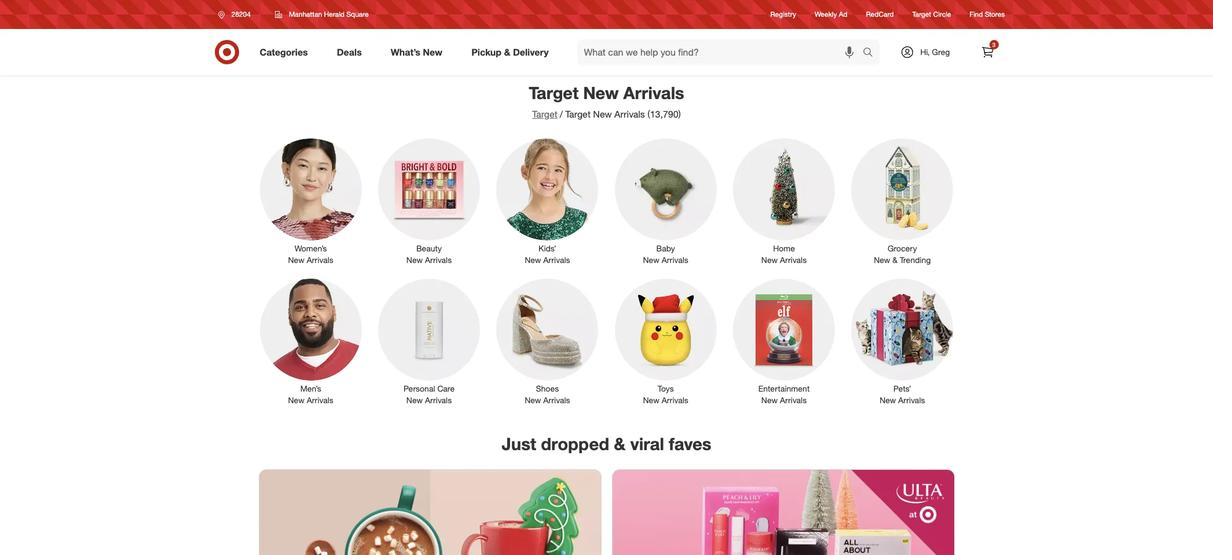 Task type: describe. For each thing, give the bounding box(es) containing it.
personal
[[404, 384, 435, 393]]

baby new arrivals
[[643, 243, 689, 265]]

grocery
[[888, 243, 918, 253]]

find stores
[[970, 10, 1005, 19]]

shoes
[[536, 384, 559, 393]]

weekly ad
[[815, 10, 848, 19]]

arrivals for entertainment
[[780, 395, 807, 405]]

manhattan herald square
[[289, 10, 369, 19]]

women's new arrivals
[[288, 243, 334, 265]]

What can we help you find? suggestions appear below search field
[[577, 39, 866, 65]]

search button
[[858, 39, 886, 67]]

square
[[347, 10, 369, 19]]

new for what's
[[423, 46, 443, 58]]

find stores link
[[970, 10, 1005, 19]]

viral
[[631, 433, 664, 454]]

target left /
[[532, 108, 558, 120]]

delivery
[[513, 46, 549, 58]]

/
[[560, 108, 563, 120]]

toys new arrivals
[[643, 384, 689, 405]]

home
[[774, 243, 795, 253]]

new for pets'
[[880, 395, 897, 405]]

grocery new & trending
[[874, 243, 931, 265]]

kids'
[[539, 243, 557, 253]]

arrivals for kids'
[[544, 255, 570, 265]]

just
[[502, 433, 536, 454]]

arrivals inside personal care new arrivals
[[425, 395, 452, 405]]

arrivals left (13,790)
[[615, 108, 645, 120]]

herald
[[324, 10, 345, 19]]

redcard link
[[867, 10, 894, 19]]

new for toys
[[643, 395, 660, 405]]

new for grocery
[[874, 255, 891, 265]]

arrivals for target
[[624, 82, 685, 103]]

search
[[858, 47, 886, 59]]

weekly
[[815, 10, 837, 19]]

manhattan herald square button
[[268, 4, 376, 25]]

new for entertainment
[[762, 395, 778, 405]]

target new arrivals target / target new arrivals (13,790)
[[529, 82, 685, 120]]

arrivals for women's
[[307, 255, 334, 265]]

target link
[[532, 108, 558, 120]]

arrivals for baby
[[662, 255, 689, 265]]

new inside personal care new arrivals
[[407, 395, 423, 405]]

trending
[[900, 255, 931, 265]]

stores
[[985, 10, 1005, 19]]

greg
[[933, 47, 951, 57]]

home new arrivals
[[762, 243, 807, 265]]

new for women's
[[288, 255, 305, 265]]

find
[[970, 10, 984, 19]]

arrivals for toys
[[662, 395, 689, 405]]

3 link
[[975, 39, 1001, 65]]

pickup & delivery
[[472, 46, 549, 58]]

pets'
[[894, 384, 912, 393]]

personal care new arrivals
[[404, 384, 455, 405]]

(13,790)
[[648, 108, 681, 120]]

new for shoes
[[525, 395, 541, 405]]

& for just dropped & viral faves
[[614, 433, 626, 454]]

arrivals for men's
[[307, 395, 334, 405]]

what's new
[[391, 46, 443, 58]]



Task type: vqa. For each thing, say whether or not it's contained in the screenshot.


Task type: locate. For each thing, give the bounding box(es) containing it.
circle
[[934, 10, 952, 19]]

arrivals inside the kids' new arrivals
[[544, 255, 570, 265]]

new for kids'
[[525, 255, 541, 265]]

manhattan
[[289, 10, 322, 19]]

pickup & delivery link
[[462, 39, 563, 65]]

arrivals down the men's at the left bottom of page
[[307, 395, 334, 405]]

new for beauty
[[407, 255, 423, 265]]

arrivals down home
[[780, 255, 807, 265]]

pets' new arrivals
[[880, 384, 926, 405]]

new
[[423, 46, 443, 58], [584, 82, 619, 103], [593, 108, 612, 120], [288, 255, 305, 265], [407, 255, 423, 265], [525, 255, 541, 265], [643, 255, 660, 265], [762, 255, 778, 265], [874, 255, 891, 265], [288, 395, 305, 405], [407, 395, 423, 405], [525, 395, 541, 405], [643, 395, 660, 405], [762, 395, 778, 405], [880, 395, 897, 405]]

0 vertical spatial &
[[504, 46, 511, 58]]

arrivals for home
[[780, 255, 807, 265]]

target up /
[[529, 82, 579, 103]]

new inside "men's new arrivals"
[[288, 395, 305, 405]]

new for home
[[762, 255, 778, 265]]

arrivals inside women's new arrivals
[[307, 255, 334, 265]]

baby
[[657, 243, 675, 253]]

arrivals for shoes
[[544, 395, 570, 405]]

& down grocery
[[893, 255, 898, 265]]

men's new arrivals
[[288, 384, 334, 405]]

target circle
[[913, 10, 952, 19]]

1 vertical spatial &
[[893, 255, 898, 265]]

arrivals down toys
[[662, 395, 689, 405]]

registry link
[[771, 10, 797, 19]]

dropped
[[541, 433, 610, 454]]

entertainment new arrivals
[[759, 384, 810, 405]]

new for target
[[584, 82, 619, 103]]

hi, greg
[[921, 47, 951, 57]]

weekly ad link
[[815, 10, 848, 19]]

new inside beauty new arrivals
[[407, 255, 423, 265]]

new inside grocery new & trending
[[874, 255, 891, 265]]

arrivals inside beauty new arrivals
[[425, 255, 452, 265]]

arrivals inside entertainment new arrivals
[[780, 395, 807, 405]]

arrivals down "beauty"
[[425, 255, 452, 265]]

kids' new arrivals
[[525, 243, 570, 265]]

new inside shoes new arrivals
[[525, 395, 541, 405]]

2 horizontal spatial &
[[893, 255, 898, 265]]

28204 button
[[211, 4, 263, 25]]

beauty
[[417, 243, 442, 253]]

arrivals down shoes
[[544, 395, 570, 405]]

arrivals down entertainment
[[780, 395, 807, 405]]

men's
[[301, 384, 321, 393]]

arrivals down pets'
[[899, 395, 926, 405]]

target right /
[[566, 108, 591, 120]]

arrivals for beauty
[[425, 255, 452, 265]]

&
[[504, 46, 511, 58], [893, 255, 898, 265], [614, 433, 626, 454]]

just dropped & viral faves
[[502, 433, 712, 454]]

new inside baby new arrivals
[[643, 255, 660, 265]]

toys
[[658, 384, 674, 393]]

shoes new arrivals
[[525, 384, 570, 405]]

entertainment
[[759, 384, 810, 393]]

arrivals inside home new arrivals
[[780, 255, 807, 265]]

& left viral on the bottom of page
[[614, 433, 626, 454]]

women's
[[295, 243, 327, 253]]

0 horizontal spatial &
[[504, 46, 511, 58]]

new inside the kids' new arrivals
[[525, 255, 541, 265]]

pickup
[[472, 46, 502, 58]]

1 horizontal spatial &
[[614, 433, 626, 454]]

& inside pickup & delivery link
[[504, 46, 511, 58]]

beauty new arrivals
[[407, 243, 452, 265]]

& for grocery new & trending
[[893, 255, 898, 265]]

new for men's
[[288, 395, 305, 405]]

arrivals inside shoes new arrivals
[[544, 395, 570, 405]]

new inside toys new arrivals
[[643, 395, 660, 405]]

& right pickup
[[504, 46, 511, 58]]

arrivals for pets'
[[899, 395, 926, 405]]

arrivals
[[624, 82, 685, 103], [615, 108, 645, 120], [307, 255, 334, 265], [425, 255, 452, 265], [544, 255, 570, 265], [662, 255, 689, 265], [780, 255, 807, 265], [307, 395, 334, 405], [425, 395, 452, 405], [544, 395, 570, 405], [662, 395, 689, 405], [780, 395, 807, 405], [899, 395, 926, 405]]

arrivals down care
[[425, 395, 452, 405]]

categories link
[[250, 39, 323, 65]]

hi,
[[921, 47, 930, 57]]

arrivals down baby
[[662, 255, 689, 265]]

new inside pets' new arrivals
[[880, 395, 897, 405]]

target left circle
[[913, 10, 932, 19]]

28204
[[231, 10, 251, 19]]

arrivals inside baby new arrivals
[[662, 255, 689, 265]]

redcard
[[867, 10, 894, 19]]

3
[[993, 41, 996, 48]]

new for baby
[[643, 255, 660, 265]]

faves
[[669, 433, 712, 454]]

ad
[[839, 10, 848, 19]]

what's
[[391, 46, 421, 58]]

what's new link
[[381, 39, 457, 65]]

target
[[913, 10, 932, 19], [529, 82, 579, 103], [532, 108, 558, 120], [566, 108, 591, 120]]

categories
[[260, 46, 308, 58]]

arrivals inside "men's new arrivals"
[[307, 395, 334, 405]]

deals
[[337, 46, 362, 58]]

arrivals up (13,790)
[[624, 82, 685, 103]]

care
[[438, 384, 455, 393]]

deals link
[[327, 39, 376, 65]]

2 vertical spatial &
[[614, 433, 626, 454]]

arrivals down the kids'
[[544, 255, 570, 265]]

arrivals down women's
[[307, 255, 334, 265]]

new inside women's new arrivals
[[288, 255, 305, 265]]

arrivals inside toys new arrivals
[[662, 395, 689, 405]]

new inside entertainment new arrivals
[[762, 395, 778, 405]]

& inside grocery new & trending
[[893, 255, 898, 265]]

arrivals inside pets' new arrivals
[[899, 395, 926, 405]]

registry
[[771, 10, 797, 19]]

new inside home new arrivals
[[762, 255, 778, 265]]

target circle link
[[913, 10, 952, 19]]



